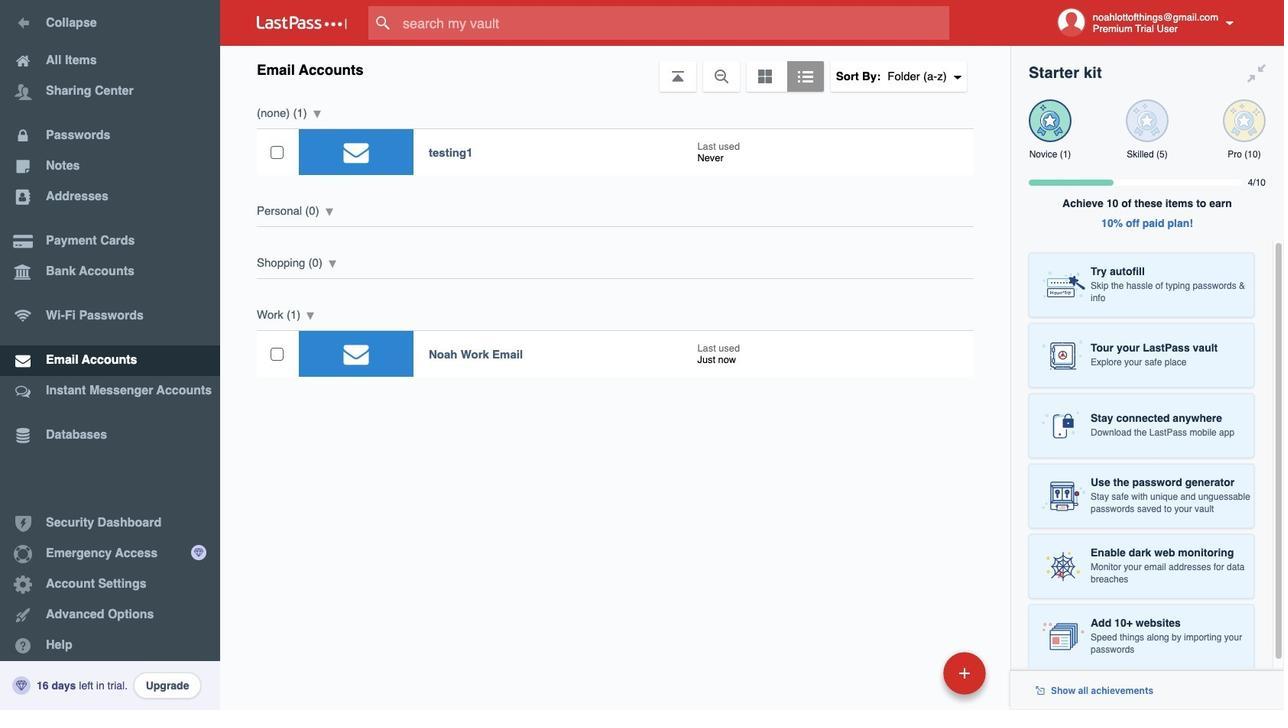 Task type: vqa. For each thing, say whether or not it's contained in the screenshot.
PASSWORD FIELD
no



Task type: describe. For each thing, give the bounding box(es) containing it.
Search search field
[[369, 6, 980, 40]]

search my vault text field
[[369, 6, 980, 40]]

main navigation navigation
[[0, 0, 220, 710]]



Task type: locate. For each thing, give the bounding box(es) containing it.
lastpass image
[[257, 16, 347, 30]]

vault options navigation
[[220, 46, 1011, 92]]

new item element
[[839, 652, 992, 695]]

new item navigation
[[839, 648, 996, 710]]



